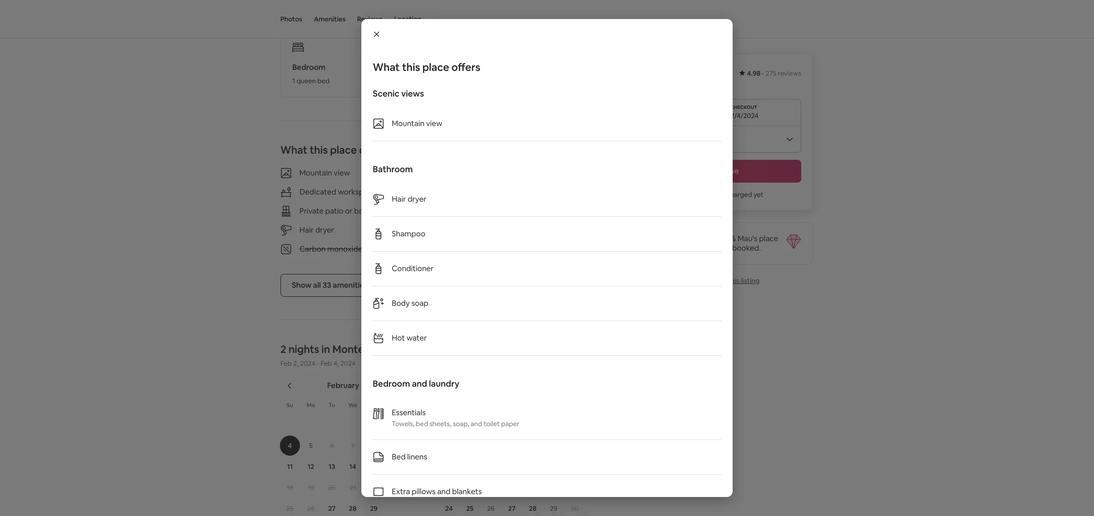 Task type: locate. For each thing, give the bounding box(es) containing it.
25 down 11 button
[[286, 505, 294, 514]]

this up views
[[402, 61, 420, 74]]

18 button right 17
[[460, 478, 481, 498]]

1 horizontal spatial 26
[[487, 505, 495, 514]]

0 horizontal spatial alarm
[[364, 244, 384, 254]]

and
[[412, 379, 427, 390], [471, 420, 483, 429], [438, 487, 451, 497]]

bed right queen
[[318, 77, 330, 85]]

place inside dialog
[[423, 61, 450, 74]]

1 horizontal spatial 24
[[445, 505, 453, 514]]

4 button
[[280, 436, 301, 456]]

1 horizontal spatial and
[[438, 487, 451, 497]]

0 vertical spatial mountain view
[[392, 119, 443, 129]]

29 for 2nd 29 button
[[550, 505, 558, 514]]

or
[[345, 206, 353, 216]]

5 button
[[301, 436, 322, 456]]

0 horizontal spatial 25 button
[[280, 499, 301, 517]]

7 button
[[343, 436, 364, 456]]

2 vertical spatial place
[[760, 234, 779, 244]]

1 horizontal spatial hair
[[392, 194, 406, 204]]

0 horizontal spatial bed
[[318, 77, 330, 85]]

0 horizontal spatial 18 button
[[280, 478, 301, 498]]

1 vertical spatial bedroom
[[373, 379, 410, 390]]

1 27 from the left
[[328, 505, 336, 514]]

1 horizontal spatial view
[[426, 119, 443, 129]]

alarm right monoxide
[[364, 244, 384, 254]]

2 inside 2 nights in monteverde feb 2, 2024 - feb 4, 2024
[[281, 343, 287, 356]]

2024 up th
[[361, 381, 379, 391]]

bedroom for bedroom 1 queen bed
[[293, 62, 326, 72]]

24 down the extra pillows and blankets
[[445, 505, 453, 514]]

and right "pillows"
[[438, 487, 451, 497]]

1 vertical spatial 24
[[445, 505, 453, 514]]

location
[[394, 15, 422, 23]]

1 horizontal spatial 18
[[467, 484, 474, 493]]

21
[[350, 484, 356, 493]]

0 horizontal spatial mountain
[[300, 168, 332, 178]]

this up dedicated
[[310, 143, 328, 157]]

1 horizontal spatial 2
[[393, 421, 397, 430]]

bedroom for bedroom and laundry
[[373, 379, 410, 390]]

0 horizontal spatial 26
[[307, 505, 315, 514]]

you'll
[[316, 5, 341, 19]]

mountain up dedicated
[[300, 168, 332, 178]]

mountain view up dedicated
[[300, 168, 350, 178]]

bed
[[392, 453, 406, 463]]

28 button left 30 button at the right of page
[[523, 499, 544, 517]]

amenities
[[333, 281, 368, 291]]

1 horizontal spatial 27 button
[[502, 499, 523, 517]]

2 horizontal spatial 2024
[[361, 381, 379, 391]]

view inside what this place offers dialog
[[426, 119, 443, 129]]

bed inside the essentials towels, bed sheets, soap, and toilet paper
[[416, 420, 428, 429]]

1 horizontal spatial bed
[[416, 420, 428, 429]]

1 vertical spatial place
[[330, 143, 357, 157]]

22
[[370, 484, 378, 493]]

25 button
[[280, 499, 301, 517], [460, 499, 481, 517]]

2 down essentials
[[393, 421, 397, 430]]

1 vertical spatial mountain view
[[300, 168, 350, 178]]

29 button
[[364, 499, 384, 517], [544, 499, 565, 517]]

1 horizontal spatial 29
[[550, 505, 558, 514]]

4
[[288, 442, 292, 451]]

1 horizontal spatial 25 button
[[460, 499, 481, 517]]

place right mau's
[[760, 234, 779, 244]]

2 horizontal spatial and
[[471, 420, 483, 429]]

february
[[327, 381, 359, 391]]

2 26 from the left
[[487, 505, 495, 514]]

2 27 from the left
[[508, 505, 516, 514]]

1 vertical spatial view
[[334, 168, 350, 178]]

towels,
[[392, 420, 415, 429]]

0 horizontal spatial hair
[[300, 225, 314, 235]]

1 27 button from the left
[[322, 499, 343, 517]]

0 vertical spatial bed
[[318, 77, 330, 85]]

location button
[[394, 0, 422, 38]]

in
[[322, 343, 330, 356]]

yet
[[754, 191, 764, 199]]

where
[[281, 5, 314, 19]]

2 vertical spatial this
[[728, 277, 740, 285]]

0 horizontal spatial feb
[[281, 360, 292, 368]]

29 left 30
[[550, 505, 558, 514]]

2024 inside calendar application
[[361, 381, 379, 391]]

usually
[[691, 243, 715, 253]]

0 horizontal spatial 2024
[[300, 360, 315, 368]]

28 down 21
[[349, 505, 357, 514]]

11 button
[[280, 457, 301, 477]]

26 button down blankets
[[481, 499, 502, 517]]

22 button
[[364, 478, 384, 498]]

what this place offers up views
[[373, 61, 481, 74]]

0 vertical spatial offers
[[452, 61, 481, 74]]

1 horizontal spatial 26 button
[[481, 499, 502, 517]]

queen
[[297, 77, 316, 85]]

bedroom 1 queen bed
[[293, 62, 330, 85]]

hair dryer down bathroom
[[392, 194, 427, 204]]

hair down bathroom
[[392, 194, 406, 204]]

0 horizontal spatial what
[[281, 143, 308, 157]]

1 vertical spatial bed
[[416, 420, 428, 429]]

dryer inside what this place offers dialog
[[408, 194, 427, 204]]

29 button down "22" button
[[364, 499, 384, 517]]

what for scenic
[[373, 61, 400, 74]]

27
[[328, 505, 336, 514], [508, 505, 516, 514]]

extra pillows and blankets
[[392, 487, 482, 497]]

place up views
[[423, 61, 450, 74]]

alarm
[[364, 244, 384, 254], [485, 244, 504, 254]]

charged
[[727, 191, 753, 199]]

0 vertical spatial 2
[[281, 343, 287, 356]]

25 button down blankets
[[460, 499, 481, 517]]

13
[[329, 463, 335, 472]]

reviews
[[778, 69, 802, 78]]

1 horizontal spatial 29 button
[[544, 499, 565, 517]]

1 29 from the left
[[370, 505, 378, 514]]

0 horizontal spatial 2
[[281, 343, 287, 356]]

25
[[286, 505, 294, 514], [466, 505, 474, 514]]

and up sa
[[412, 379, 427, 390]]

where you'll sleep
[[281, 5, 370, 19]]

0 vertical spatial this
[[402, 61, 420, 74]]

1 horizontal spatial 25
[[466, 505, 474, 514]]

dryer up shampoo
[[408, 194, 427, 204]]

0 horizontal spatial 28 button
[[343, 499, 364, 517]]

report
[[705, 277, 727, 285]]

24 button right the 23 on the left
[[405, 478, 426, 498]]

feb right -
[[321, 360, 332, 368]]

this
[[402, 61, 420, 74], [310, 143, 328, 157], [728, 277, 740, 285]]

hair
[[392, 194, 406, 204], [300, 225, 314, 235]]

mountain down views
[[392, 119, 425, 129]]

bedroom inside bedroom 1 queen bed
[[293, 62, 326, 72]]

what this place offers
[[373, 61, 481, 74], [281, 143, 388, 157]]

1 25 from the left
[[286, 505, 294, 514]]

private
[[300, 206, 324, 216]]

water
[[407, 333, 427, 344]]

0 horizontal spatial this
[[310, 143, 328, 157]]

1 28 button from the left
[[343, 499, 364, 517]]

18 right 17 button on the left bottom
[[467, 484, 474, 493]]

1 28 from the left
[[349, 505, 357, 514]]

0 vertical spatial hair
[[392, 194, 406, 204]]

place for mountain view
[[330, 143, 357, 157]]

place up 'dedicated workspace'
[[330, 143, 357, 157]]

this left listing
[[728, 277, 740, 285]]

bed linens
[[392, 453, 427, 463]]

1 horizontal spatial what
[[373, 61, 400, 74]]

body soap
[[392, 299, 429, 309]]

sa
[[413, 402, 419, 410]]

conditioner
[[392, 264, 434, 274]]

this inside dialog
[[402, 61, 420, 74]]

0 horizontal spatial bedroom
[[293, 62, 326, 72]]

dryer down patio
[[315, 225, 334, 235]]

th
[[371, 402, 377, 410]]

24 button down 17 button on the left bottom
[[439, 499, 460, 517]]

0 vertical spatial mountain
[[392, 119, 425, 129]]

carbon
[[300, 244, 326, 254]]

shampoo
[[392, 229, 426, 239]]

2 29 from the left
[[550, 505, 558, 514]]

bedroom inside what this place offers dialog
[[373, 379, 410, 390]]

what this place offers for views
[[373, 61, 481, 74]]

1 horizontal spatial 28 button
[[523, 499, 544, 517]]

18 down 11
[[287, 484, 293, 493]]

2 horizontal spatial this
[[728, 277, 740, 285]]

won't
[[699, 191, 716, 199]]

2 18 button from the left
[[460, 478, 481, 498]]

0 vertical spatial dryer
[[408, 194, 427, 204]]

what this place offers inside dialog
[[373, 61, 481, 74]]

18
[[287, 484, 293, 493], [467, 484, 474, 493]]

2 left nights on the bottom left of page
[[281, 343, 287, 356]]

0 horizontal spatial 25
[[286, 505, 294, 514]]

dedicated
[[300, 187, 336, 197]]

28 button down 21 "button" at the bottom of page
[[343, 499, 364, 517]]

0 vertical spatial 24 button
[[405, 478, 426, 498]]

1 horizontal spatial feb
[[321, 360, 332, 368]]

0 horizontal spatial 28
[[349, 505, 357, 514]]

1 29 button from the left
[[364, 499, 384, 517]]

and inside the essentials towels, bed sheets, soap, and toilet paper
[[471, 420, 483, 429]]

3 button
[[405, 415, 426, 435]]

bed
[[318, 77, 330, 85], [416, 420, 428, 429]]

0 horizontal spatial place
[[330, 143, 357, 157]]

soap
[[412, 299, 429, 309]]

0 vertical spatial what
[[373, 61, 400, 74]]

and left toilet
[[471, 420, 483, 429]]

1 25 button from the left
[[280, 499, 301, 517]]

26 for 1st 26 button from the left
[[307, 505, 315, 514]]

1 horizontal spatial 27
[[508, 505, 516, 514]]

24 button
[[405, 478, 426, 498], [439, 499, 460, 517]]

1 vertical spatial this
[[310, 143, 328, 157]]

33
[[323, 281, 331, 291]]

1 horizontal spatial 28
[[529, 505, 537, 514]]

1 horizontal spatial alarm
[[485, 244, 504, 254]]

0 horizontal spatial 29 button
[[364, 499, 384, 517]]

2024 left -
[[300, 360, 315, 368]]

18 button left 19
[[280, 478, 301, 498]]

24 right extra
[[412, 484, 420, 493]]

29 button left 30
[[544, 499, 565, 517]]

2 horizontal spatial place
[[760, 234, 779, 244]]

1 horizontal spatial 18 button
[[460, 478, 481, 498]]

25 button down 19 button
[[280, 499, 301, 517]]

1 horizontal spatial dryer
[[408, 194, 427, 204]]

29 down 22
[[370, 505, 378, 514]]

0 horizontal spatial 24 button
[[405, 478, 426, 498]]

0 horizontal spatial and
[[412, 379, 427, 390]]

place
[[423, 61, 450, 74], [330, 143, 357, 157], [760, 234, 779, 244]]

this for scenic
[[402, 61, 420, 74]]

bedroom up fr
[[373, 379, 410, 390]]

1 vertical spatial offers
[[359, 143, 388, 157]]

reviews
[[357, 15, 383, 23]]

feb
[[281, 360, 292, 368], [321, 360, 332, 368]]

1 vertical spatial and
[[471, 420, 483, 429]]

1 vertical spatial what this place offers
[[281, 143, 388, 157]]

28 button
[[343, 499, 364, 517], [523, 499, 544, 517]]

1 horizontal spatial 24 button
[[439, 499, 460, 517]]

1 vertical spatial mountain
[[300, 168, 332, 178]]

1 26 button from the left
[[301, 499, 322, 517]]

0 vertical spatial 24
[[412, 484, 420, 493]]

12 button
[[301, 457, 322, 477]]

0 horizontal spatial hair dryer
[[300, 225, 334, 235]]

1 alarm from the left
[[364, 244, 384, 254]]

7
[[351, 442, 355, 451]]

25 down blankets
[[466, 505, 474, 514]]

1 horizontal spatial mountain
[[392, 119, 425, 129]]

smoke
[[459, 244, 483, 254]]

1 vertical spatial hair
[[300, 225, 314, 235]]

6 button
[[322, 436, 343, 456]]

dedicated workspace
[[300, 187, 376, 197]]

2024 right 4,
[[341, 360, 356, 368]]

nights
[[289, 343, 320, 356]]

0 vertical spatial hair dryer
[[392, 194, 427, 204]]

1 horizontal spatial 2024
[[341, 360, 356, 368]]

1 18 button from the left
[[280, 478, 301, 498]]

1
[[293, 77, 295, 85]]

0 vertical spatial what this place offers
[[373, 61, 481, 74]]

0 horizontal spatial view
[[334, 168, 350, 178]]

vero
[[713, 234, 730, 244]]

3
[[414, 421, 418, 430]]

offers for views
[[452, 61, 481, 74]]

hair down private
[[300, 225, 314, 235]]

1 horizontal spatial offers
[[452, 61, 481, 74]]

private patio or balcony
[[300, 206, 382, 216]]

mountain view down views
[[392, 119, 443, 129]]

1 feb from the left
[[281, 360, 292, 368]]

1 vertical spatial dryer
[[315, 225, 334, 235]]

bedroom up queen
[[293, 62, 326, 72]]

1 horizontal spatial place
[[423, 61, 450, 74]]

1 horizontal spatial this
[[402, 61, 420, 74]]

1 horizontal spatial hair dryer
[[392, 194, 427, 204]]

2 inside button
[[393, 421, 397, 430]]

hair dryer up carbon
[[300, 225, 334, 235]]

1 horizontal spatial mountain view
[[392, 119, 443, 129]]

what this place offers up 'dedicated workspace'
[[281, 143, 388, 157]]

feb left 2,
[[281, 360, 292, 368]]

19 button
[[301, 478, 322, 498]]

0 vertical spatial bedroom
[[293, 62, 326, 72]]

toilet
[[484, 420, 500, 429]]

0 horizontal spatial 18
[[287, 484, 293, 493]]

offers inside what this place offers dialog
[[452, 61, 481, 74]]

0 horizontal spatial offers
[[359, 143, 388, 157]]

0 vertical spatial view
[[426, 119, 443, 129]]

2 25 from the left
[[466, 505, 474, 514]]

0 horizontal spatial 27 button
[[322, 499, 343, 517]]

2 vertical spatial and
[[438, 487, 451, 497]]

alarm right 'smoke' on the top
[[485, 244, 504, 254]]

bed down essentials
[[416, 420, 428, 429]]

14 button
[[343, 457, 364, 477]]

1 26 from the left
[[307, 505, 315, 514]]

0 horizontal spatial 29
[[370, 505, 378, 514]]

soap,
[[453, 420, 469, 429]]

what
[[373, 61, 400, 74], [281, 143, 308, 157]]

smoke alarm
[[459, 244, 504, 254]]

what for mountain
[[281, 143, 308, 157]]

bathroom
[[373, 164, 413, 175]]

26 button down 19 button
[[301, 499, 322, 517]]

27 button
[[322, 499, 343, 517], [502, 499, 523, 517]]

0 horizontal spatial 27
[[328, 505, 336, 514]]

1 vertical spatial 2
[[393, 421, 397, 430]]

2 28 from the left
[[529, 505, 537, 514]]

what inside dialog
[[373, 61, 400, 74]]

27 for 2nd 27 button from right
[[328, 505, 336, 514]]

28 left 30
[[529, 505, 537, 514]]

2,
[[293, 360, 299, 368]]

26 button
[[301, 499, 322, 517], [481, 499, 502, 517]]

0 horizontal spatial 26 button
[[301, 499, 322, 517]]

offers
[[452, 61, 481, 74], [359, 143, 388, 157]]



Task type: vqa. For each thing, say whether or not it's contained in the screenshot.
of
no



Task type: describe. For each thing, give the bounding box(es) containing it.
29 for first 29 button from the left
[[370, 505, 378, 514]]

28 for 1st 28 button from right
[[529, 505, 537, 514]]

workspace
[[338, 187, 376, 197]]

essentials towels, bed sheets, soap, and toilet paper
[[392, 408, 520, 429]]

reviews button
[[357, 0, 383, 38]]

hair dryer inside what this place offers dialog
[[392, 194, 427, 204]]

offers for view
[[359, 143, 388, 157]]

be
[[718, 191, 726, 199]]

·
[[762, 69, 764, 78]]

mau's
[[738, 234, 758, 244]]

0 vertical spatial and
[[412, 379, 427, 390]]

6
[[330, 442, 334, 451]]

20
[[328, 484, 336, 493]]

amenities
[[314, 15, 346, 23]]

reserve button
[[648, 160, 802, 183]]

show all 33 amenities
[[292, 281, 368, 291]]

21 button
[[343, 478, 364, 498]]

1 vertical spatial hair dryer
[[300, 225, 334, 235]]

mo
[[307, 402, 315, 410]]

show
[[292, 281, 312, 291]]

we
[[349, 402, 357, 410]]

2 alarm from the left
[[485, 244, 504, 254]]

25 for second 25 button from the right
[[286, 505, 294, 514]]

fr
[[392, 402, 398, 410]]

2 26 button from the left
[[481, 499, 502, 517]]

23 button
[[384, 478, 405, 498]]

scenic views
[[373, 88, 424, 99]]

14
[[350, 463, 356, 472]]

views
[[401, 88, 424, 99]]

25 for second 25 button from left
[[466, 505, 474, 514]]

sleep
[[343, 5, 370, 19]]

17
[[446, 484, 453, 493]]

30 button
[[565, 499, 586, 517]]

1 vertical spatial 24 button
[[439, 499, 460, 517]]

hot
[[392, 333, 405, 344]]

place inside the vero & mau's place on airbnb is usually fully booked.
[[760, 234, 779, 244]]

monteverde
[[333, 343, 392, 356]]

-
[[317, 360, 319, 368]]

2 feb from the left
[[321, 360, 332, 368]]

show all 33 amenities button
[[281, 274, 380, 297]]

blankets
[[452, 487, 482, 497]]

reserve
[[711, 166, 739, 176]]

mountain view inside what this place offers dialog
[[392, 119, 443, 129]]

2 29 button from the left
[[544, 499, 565, 517]]

2 nights in monteverde feb 2, 2024 - feb 4, 2024
[[281, 343, 392, 368]]

sheets,
[[430, 420, 452, 429]]

5
[[309, 442, 313, 451]]

26 for second 26 button from left
[[487, 505, 495, 514]]

mountain inside what this place offers dialog
[[392, 119, 425, 129]]

you
[[686, 191, 697, 199]]

what this place offers dialog
[[362, 19, 733, 517]]

2 28 button from the left
[[523, 499, 544, 517]]

2 27 button from the left
[[502, 499, 523, 517]]

is
[[684, 243, 690, 253]]

2 button
[[384, 415, 405, 435]]

su
[[287, 402, 293, 410]]

1 18 from the left
[[287, 484, 293, 493]]

2 for 2
[[393, 421, 397, 430]]

extra
[[392, 487, 410, 497]]

photos
[[281, 15, 303, 23]]

place for scenic views
[[423, 61, 450, 74]]

23
[[391, 484, 399, 493]]

report this listing
[[705, 277, 760, 285]]

2 18 from the left
[[467, 484, 474, 493]]

all
[[313, 281, 321, 291]]

calendar application
[[269, 371, 912, 517]]

28 for second 28 button from the right
[[349, 505, 357, 514]]

paper
[[502, 420, 520, 429]]

balcony
[[354, 206, 382, 216]]

2, saturday, march 2024. available. select as check-in date. button
[[565, 415, 585, 435]]

tu
[[329, 402, 335, 410]]

bed inside bedroom 1 queen bed
[[318, 77, 330, 85]]

what this place offers for view
[[281, 143, 388, 157]]

amenities button
[[314, 0, 346, 38]]

11
[[287, 463, 293, 472]]

fully
[[716, 243, 731, 253]]

0 horizontal spatial dryer
[[315, 225, 334, 235]]

2 25 button from the left
[[460, 499, 481, 517]]

february 2024
[[327, 381, 379, 391]]

275
[[766, 69, 777, 78]]

booked.
[[733, 243, 761, 253]]

essentials
[[392, 408, 426, 418]]

patio
[[325, 206, 344, 216]]

scenic
[[373, 88, 400, 99]]

hot water
[[392, 333, 427, 344]]

vero & mau's place on airbnb is usually fully booked.
[[648, 234, 779, 253]]

listing
[[741, 277, 760, 285]]

bedroom and laundry
[[373, 379, 460, 390]]

monoxide
[[328, 244, 363, 254]]

27 for 2nd 27 button
[[508, 505, 516, 514]]

airbnb
[[659, 243, 683, 253]]

2 for 2 nights in monteverde feb 2, 2024 - feb 4, 2024
[[281, 343, 287, 356]]

hair inside what this place offers dialog
[[392, 194, 406, 204]]

19
[[308, 484, 314, 493]]

2/4/2024 button
[[648, 99, 802, 126]]

0 horizontal spatial 24
[[412, 484, 420, 493]]

this for mountain
[[310, 143, 328, 157]]

1, friday, march 2024. available. select as check-in date. button
[[544, 415, 564, 435]]

0 horizontal spatial mountain view
[[300, 168, 350, 178]]



